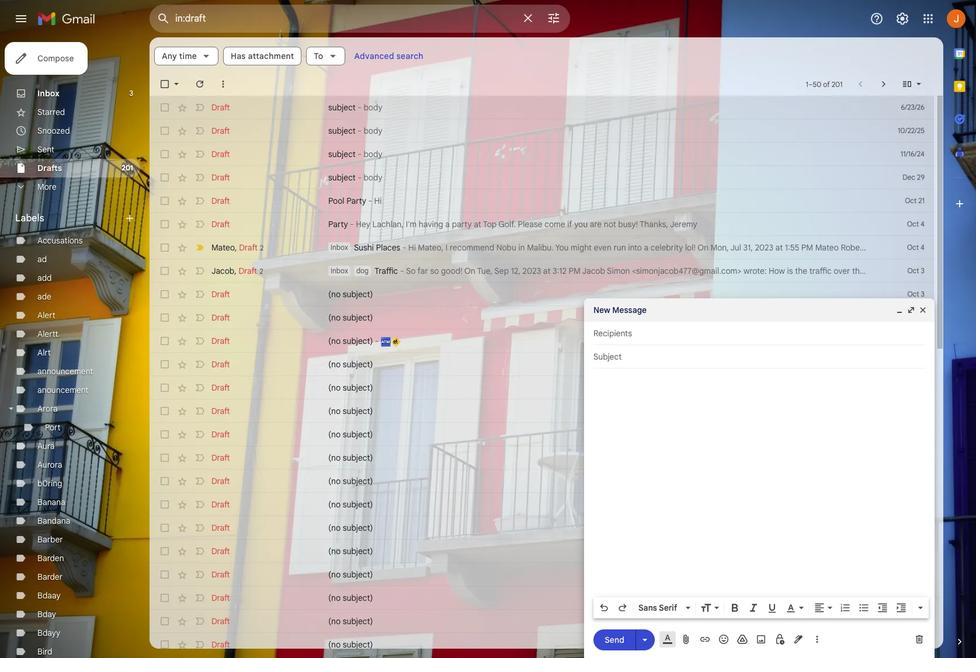 Task type: describe. For each thing, give the bounding box(es) containing it.
bold ‪(⌘b)‬ image
[[729, 603, 741, 614]]

5 oct 3 from the top
[[908, 360, 925, 369]]

are
[[590, 219, 602, 230]]

far
[[418, 266, 428, 276]]

bdayy link
[[37, 628, 60, 639]]

body for 10/22/25
[[364, 126, 383, 136]]

2 for mateo
[[260, 243, 264, 252]]

0 horizontal spatial pm
[[569, 266, 581, 276]]

5 row from the top
[[150, 189, 934, 213]]

jacob , draft 2
[[212, 266, 263, 276]]

pool
[[328, 196, 345, 206]]

bulleted list ‪(⌘⇧8)‬ image
[[859, 603, 870, 614]]

insert signature image
[[793, 634, 805, 646]]

attachment
[[248, 51, 294, 61]]

sans serif
[[639, 603, 678, 614]]

close image
[[919, 306, 928, 315]]

1 4 from the top
[[921, 220, 925, 229]]

indent less ‪(⌘[)‬ image
[[877, 603, 889, 614]]

row containing jacob
[[150, 259, 934, 283]]

1
[[806, 80, 809, 89]]

more image
[[217, 78, 229, 90]]

12 subject) from the top
[[343, 546, 373, 557]]

the
[[795, 266, 808, 276]]

more
[[37, 182, 56, 192]]

dog
[[356, 266, 369, 275]]

<simonjacob477@gmail.com>
[[632, 266, 742, 276]]

23 row from the top
[[150, 610, 934, 634]]

banana
[[37, 497, 65, 508]]

2 (no subject) link from the top
[[328, 312, 870, 324]]

over
[[834, 266, 851, 276]]

11 subject) from the top
[[343, 523, 373, 534]]

14 subject) from the top
[[343, 593, 373, 604]]

nobu
[[497, 243, 517, 253]]

6 (no from the top
[[328, 406, 341, 417]]

oct 21
[[905, 196, 925, 205]]

13 (no subject) link from the top
[[328, 593, 870, 604]]

9 (no from the top
[[328, 476, 341, 487]]

italic ‪(⌘i)‬ image
[[748, 603, 760, 614]]

15 (no from the top
[[328, 617, 341, 627]]

1 50 of 201
[[806, 80, 843, 89]]

of
[[824, 80, 830, 89]]

support image
[[870, 12, 884, 26]]

0 horizontal spatial a
[[446, 219, 450, 230]]

16 (no from the top
[[328, 640, 341, 650]]

15 (no subject) link from the top
[[328, 639, 870, 651]]

1 (no subject) link from the top
[[328, 289, 870, 300]]

more button
[[0, 178, 140, 196]]

4 subject) from the top
[[343, 359, 373, 370]]

🏧 image
[[381, 337, 391, 347]]

4 (no subject) from the top
[[328, 359, 373, 370]]

3 cell from the top
[[892, 429, 934, 441]]

12 (no from the top
[[328, 546, 341, 557]]

body for 6/23/26
[[364, 102, 383, 113]]

20 row from the top
[[150, 540, 934, 563]]

you
[[575, 219, 588, 230]]

has attachment button
[[223, 47, 302, 65]]

banana link
[[37, 497, 65, 508]]

settings image
[[896, 12, 910, 26]]

clear search image
[[517, 6, 540, 30]]

10 (no subject) from the top
[[328, 500, 373, 510]]

so
[[406, 266, 416, 276]]

21 row from the top
[[150, 563, 934, 587]]

0 horizontal spatial mateo
[[212, 242, 235, 253]]

22 row from the top
[[150, 587, 934, 610]]

6 row from the top
[[150, 213, 934, 236]]

b0ring link
[[37, 479, 62, 489]]

mateo , draft 2
[[212, 242, 264, 253]]

bdaay link
[[37, 591, 61, 601]]

1 (no subject) from the top
[[328, 289, 373, 300]]

7 cell from the top
[[892, 522, 934, 534]]

10 (no subject) link from the top
[[328, 522, 870, 534]]

6/23/26
[[901, 103, 925, 112]]

2 oct 4 from the top
[[908, 243, 925, 252]]

2 row from the top
[[150, 119, 934, 143]]

come
[[545, 219, 565, 230]]

compose button
[[5, 42, 88, 75]]

alertt link
[[37, 329, 58, 340]]

aurora link
[[37, 460, 62, 470]]

11 (no subject) from the top
[[328, 523, 373, 534]]

starred
[[37, 107, 65, 117]]

6 cell from the top
[[892, 499, 934, 511]]

2 sep 14 from the top
[[904, 617, 925, 626]]

2 14 from the top
[[918, 617, 925, 626]]

message
[[613, 305, 647, 316]]

12,
[[511, 266, 521, 276]]

body for 11/16/24
[[364, 149, 383, 160]]

Search mail text field
[[175, 13, 514, 25]]

16 subject) from the top
[[343, 640, 373, 650]]

is
[[788, 266, 793, 276]]

14 (no subject) from the top
[[328, 593, 373, 604]]

even
[[594, 243, 612, 253]]

10 subject) from the top
[[343, 500, 373, 510]]

3 (no subject) link from the top
[[328, 359, 870, 371]]

aura
[[37, 441, 55, 452]]

3:12
[[553, 266, 567, 276]]

pop out image
[[907, 306, 916, 315]]

bday link
[[37, 610, 56, 620]]

9 (no subject) link from the top
[[328, 499, 870, 511]]

advanced search options image
[[542, 6, 566, 30]]

5 cell from the top
[[892, 476, 934, 487]]

2 for jacob
[[260, 267, 263, 276]]

13 row from the top
[[150, 376, 934, 400]]

<mateoroberts871@gmail.co
[[873, 243, 977, 253]]

ade
[[37, 292, 51, 302]]

there?
[[853, 266, 877, 276]]

port
[[45, 423, 61, 433]]

please
[[518, 219, 543, 230]]

2 (no from the top
[[328, 313, 341, 323]]

1 sep 14 from the top
[[904, 594, 925, 603]]

2 subject) from the top
[[343, 313, 373, 323]]

barder link
[[37, 572, 63, 583]]

ade link
[[37, 292, 51, 302]]

12 row from the top
[[150, 353, 934, 376]]

insert emoji ‪(⌘⇧2)‬ image
[[718, 634, 730, 646]]

aurora
[[37, 460, 62, 470]]

5 subject) from the top
[[343, 383, 373, 393]]

top
[[483, 219, 497, 230]]

6 (no subject) from the top
[[328, 406, 373, 417]]

8 (no subject) from the top
[[328, 453, 373, 463]]

201 inside main content
[[832, 80, 843, 89]]

advanced
[[354, 51, 394, 61]]

2 (no subject) from the top
[[328, 313, 373, 323]]

insert link ‪(⌘k)‬ image
[[700, 634, 711, 646]]

to
[[314, 51, 323, 61]]

9 subject) from the top
[[343, 476, 373, 487]]

how
[[769, 266, 785, 276]]

7 (no subject) from the top
[[328, 430, 373, 440]]

not
[[604, 219, 616, 230]]

5 (no from the top
[[328, 383, 341, 393]]

mon,
[[711, 243, 729, 253]]

16 (no subject) from the top
[[328, 640, 373, 650]]

celebrity
[[651, 243, 683, 253]]

anouncement
[[37, 385, 88, 396]]

new message dialog
[[584, 299, 935, 659]]

9 cell from the top
[[892, 569, 934, 581]]

5 (no subject) link from the top
[[328, 406, 870, 417]]

party
[[452, 219, 472, 230]]

13 (no subject) from the top
[[328, 570, 373, 580]]

traffic - so far so good! on tue, sep 12, 2023 at 3:12 pm jacob simon <simonjacob477@gmail.com> wrote: how is the traffic over there?
[[375, 266, 877, 276]]

2 cell from the top
[[892, 406, 934, 417]]

0 vertical spatial on
[[698, 243, 709, 253]]

traffic
[[375, 266, 398, 276]]

1 vertical spatial 2023
[[523, 266, 541, 276]]

50
[[813, 80, 822, 89]]

arora link
[[37, 404, 58, 414]]

busy!
[[619, 219, 638, 230]]

6 subject) from the top
[[343, 406, 373, 417]]

arora
[[37, 404, 58, 414]]

good!
[[441, 266, 463, 276]]

3 row from the top
[[150, 143, 934, 166]]

24 row from the top
[[150, 634, 934, 657]]

3 sep 14 from the top
[[904, 641, 925, 649]]

row containing mateo
[[150, 236, 977, 259]]

refresh image
[[194, 78, 206, 90]]

1 oct 4 from the top
[[908, 220, 925, 229]]

barder
[[37, 572, 63, 583]]

sushi
[[354, 243, 374, 253]]

b0ring
[[37, 479, 62, 489]]

tue,
[[477, 266, 493, 276]]

formatting options toolbar
[[594, 598, 929, 619]]

1 horizontal spatial jacob
[[582, 266, 605, 276]]

4 cell from the top
[[892, 452, 934, 464]]

has attachment
[[231, 51, 294, 61]]

aura link
[[37, 441, 55, 452]]

3 inside labels navigation
[[129, 89, 133, 98]]

port link
[[45, 423, 61, 433]]

anouncement link
[[37, 385, 88, 396]]

3 14 from the top
[[918, 641, 925, 649]]

announcement
[[37, 366, 93, 377]]

7 (no from the top
[[328, 430, 341, 440]]

8 (no from the top
[[328, 453, 341, 463]]

inbox sushi places - hi mateo, i recommend nobu in malibu. you might even run into a celebrity lol! on mon, jul 31, 2023 at 1:55 pm mateo roberts <mateoroberts871@gmail.co
[[331, 243, 977, 253]]

2 vertical spatial at
[[543, 266, 551, 276]]

13 subject) from the top
[[343, 570, 373, 580]]

2 vertical spatial inbox
[[331, 266, 348, 275]]



Task type: vqa. For each thing, say whether or not it's contained in the screenshot.
right tracking
no



Task type: locate. For each thing, give the bounding box(es) containing it.
compose
[[37, 53, 74, 64]]

1 body from the top
[[364, 102, 383, 113]]

1 vertical spatial inbox
[[331, 243, 348, 252]]

has
[[231, 51, 246, 61]]

3 (no subject) from the top
[[328, 336, 373, 347]]

bday
[[37, 610, 56, 620]]

gmail image
[[37, 7, 101, 30]]

None search field
[[150, 5, 570, 33]]

10 (no from the top
[[328, 500, 341, 510]]

4 (no subject) link from the top
[[328, 382, 870, 394]]

7 row from the top
[[150, 236, 977, 259]]

subject for 10/22/25
[[328, 126, 356, 136]]

you
[[556, 243, 569, 253]]

3 subject from the top
[[328, 149, 356, 160]]

8 cell from the top
[[892, 546, 934, 558]]

0 vertical spatial a
[[446, 219, 450, 230]]

labels navigation
[[0, 37, 150, 659]]

3
[[129, 89, 133, 98], [921, 266, 925, 275], [921, 290, 925, 299], [921, 313, 925, 322], [921, 337, 925, 345], [921, 360, 925, 369]]

numbered list ‪(⌘⇧7)‬ image
[[840, 603, 851, 614]]

Subject field
[[594, 351, 926, 363]]

serif
[[659, 603, 678, 614]]

14 row from the top
[[150, 400, 934, 423]]

0 vertical spatial party
[[347, 196, 366, 206]]

malibu.
[[527, 243, 554, 253]]

1 vertical spatial oct 4
[[908, 243, 925, 252]]

jeremy
[[670, 219, 698, 230]]

row
[[150, 96, 934, 119], [150, 119, 934, 143], [150, 143, 934, 166], [150, 166, 934, 189], [150, 189, 934, 213], [150, 213, 934, 236], [150, 236, 977, 259], [150, 259, 934, 283], [150, 283, 934, 306], [150, 306, 934, 330], [150, 330, 934, 353], [150, 353, 934, 376], [150, 376, 934, 400], [150, 400, 934, 423], [150, 423, 934, 446], [150, 446, 934, 470], [150, 470, 934, 493], [150, 493, 934, 517], [150, 517, 934, 540], [150, 540, 934, 563], [150, 563, 934, 587], [150, 587, 934, 610], [150, 610, 934, 634], [150, 634, 934, 657]]

10 row from the top
[[150, 306, 934, 330]]

places
[[376, 243, 401, 253]]

15 row from the top
[[150, 423, 934, 446]]

2 body from the top
[[364, 126, 383, 136]]

main content containing any time
[[150, 37, 977, 659]]

1 14 from the top
[[918, 594, 925, 603]]

subject - body for 11/16/24
[[328, 149, 383, 160]]

0 vertical spatial inbox
[[37, 88, 60, 99]]

a left party
[[446, 219, 450, 230]]

inbox inside labels navigation
[[37, 88, 60, 99]]

jacob
[[212, 266, 235, 276], [582, 266, 605, 276]]

3 subject - body from the top
[[328, 149, 383, 160]]

1 vertical spatial sep 14
[[904, 617, 925, 626]]

11 (no from the top
[[328, 523, 341, 534]]

4
[[921, 220, 925, 229], [921, 243, 925, 252]]

4 row from the top
[[150, 166, 934, 189]]

simon
[[607, 266, 630, 276]]

1 vertical spatial 201
[[122, 164, 133, 172]]

4 oct 3 from the top
[[908, 337, 925, 345]]

1 vertical spatial on
[[465, 266, 476, 276]]

at left 3:12
[[543, 266, 551, 276]]

0 horizontal spatial 201
[[122, 164, 133, 172]]

insert photo image
[[756, 634, 767, 646]]

1 row from the top
[[150, 96, 934, 119]]

2 4 from the top
[[921, 243, 925, 252]]

labels
[[15, 213, 44, 224]]

2 horizontal spatial at
[[776, 243, 783, 253]]

starred link
[[37, 107, 65, 117]]

sep 14
[[904, 594, 925, 603], [904, 617, 925, 626], [904, 641, 925, 649]]

might
[[571, 243, 592, 253]]

2023 right 12,
[[523, 266, 541, 276]]

more send options image
[[639, 634, 651, 646]]

attach files image
[[681, 634, 693, 646]]

new message
[[594, 305, 647, 316]]

bandana
[[37, 516, 70, 527]]

at left 1:55
[[776, 243, 783, 253]]

subject - body for 10/22/25
[[328, 126, 383, 136]]

14
[[918, 594, 925, 603], [918, 617, 925, 626], [918, 641, 925, 649]]

, down the mateo , draft 2
[[235, 266, 237, 276]]

0 vertical spatial hi
[[374, 196, 382, 206]]

, for jacob
[[235, 266, 237, 276]]

2023 right 31,
[[755, 243, 774, 253]]

minimize image
[[895, 306, 905, 315]]

party right pool
[[347, 196, 366, 206]]

search mail image
[[153, 8, 174, 29]]

21
[[919, 196, 925, 205]]

a right into at the top
[[644, 243, 649, 253]]

4 subject - body from the top
[[328, 172, 383, 183]]

1 vertical spatial pm
[[569, 266, 581, 276]]

4 (no from the top
[[328, 359, 341, 370]]

14 (no subject) link from the top
[[328, 616, 870, 628]]

more options image
[[814, 634, 821, 646]]

at left top
[[474, 219, 481, 230]]

2 vertical spatial 14
[[918, 641, 925, 649]]

1 vertical spatial hi
[[409, 243, 416, 253]]

alrt link
[[37, 348, 51, 358]]

sep
[[495, 266, 509, 276], [904, 594, 917, 603], [904, 617, 917, 626], [904, 641, 917, 649]]

insert files using drive image
[[737, 634, 749, 646]]

0 vertical spatial 201
[[832, 80, 843, 89]]

dec 29
[[903, 173, 925, 182]]

thanks,
[[640, 219, 669, 230]]

accusations
[[37, 236, 83, 246]]

cell
[[892, 382, 934, 394], [892, 406, 934, 417], [892, 429, 934, 441], [892, 452, 934, 464], [892, 476, 934, 487], [892, 499, 934, 511], [892, 522, 934, 534], [892, 546, 934, 558], [892, 569, 934, 581]]

mateo up jacob , draft 2
[[212, 242, 235, 253]]

15 (no subject) from the top
[[328, 617, 373, 627]]

3 body from the top
[[364, 149, 383, 160]]

1 subject) from the top
[[343, 289, 373, 300]]

advanced search button
[[350, 46, 428, 67]]

1 horizontal spatial on
[[698, 243, 709, 253]]

0 vertical spatial 4
[[921, 220, 925, 229]]

mateo
[[212, 242, 235, 253], [816, 243, 839, 253]]

tab list
[[944, 37, 977, 617]]

2 subject - body from the top
[[328, 126, 383, 136]]

discard draft ‪(⌘⇧d)‬ image
[[914, 634, 926, 646]]

advanced search
[[354, 51, 424, 61]]

11 (no subject) link from the top
[[328, 546, 870, 558]]

1 vertical spatial 4
[[921, 243, 925, 252]]

subject for 6/23/26
[[328, 102, 356, 113]]

12 (no subject) link from the top
[[328, 569, 870, 581]]

1:55
[[785, 243, 800, 253]]

any time
[[162, 51, 197, 61]]

0 vertical spatial 2023
[[755, 243, 774, 253]]

hi up lachlan,
[[374, 196, 382, 206]]

1 horizontal spatial hi
[[409, 243, 416, 253]]

more formatting options image
[[915, 603, 927, 614]]

0 horizontal spatial hi
[[374, 196, 382, 206]]

main menu image
[[14, 12, 28, 26]]

, up jacob , draft 2
[[235, 242, 237, 253]]

subject
[[328, 102, 356, 113], [328, 126, 356, 136], [328, 149, 356, 160], [328, 172, 356, 183]]

3 oct 3 from the top
[[908, 313, 925, 322]]

inbox inside "inbox sushi places - hi mateo, i recommend nobu in malibu. you might even run into a celebrity lol! on mon, jul 31, 2023 at 1:55 pm mateo roberts <mateoroberts871@gmail.co"
[[331, 243, 348, 252]]

alrt
[[37, 348, 51, 358]]

5 (no subject) from the top
[[328, 383, 373, 393]]

a
[[446, 219, 450, 230], [644, 243, 649, 253]]

15 subject) from the top
[[343, 617, 373, 627]]

2 inside the mateo , draft 2
[[260, 243, 264, 252]]

inbox
[[37, 88, 60, 99], [331, 243, 348, 252], [331, 266, 348, 275]]

0 vertical spatial 14
[[918, 594, 925, 603]]

13 (no from the top
[[328, 570, 341, 580]]

0 horizontal spatial on
[[465, 266, 476, 276]]

0 vertical spatial oct 4
[[908, 220, 925, 229]]

roberts
[[841, 243, 871, 253]]

subject for 11/16/24
[[328, 149, 356, 160]]

None checkbox
[[159, 78, 171, 90], [159, 125, 171, 137], [159, 148, 171, 160], [159, 172, 171, 184], [159, 242, 171, 254], [159, 265, 171, 277], [159, 289, 171, 300], [159, 335, 171, 347], [159, 382, 171, 394], [159, 406, 171, 417], [159, 429, 171, 441], [159, 452, 171, 464], [159, 522, 171, 534], [159, 569, 171, 581], [159, 593, 171, 604], [159, 616, 171, 628], [159, 78, 171, 90], [159, 125, 171, 137], [159, 148, 171, 160], [159, 172, 171, 184], [159, 242, 171, 254], [159, 265, 171, 277], [159, 289, 171, 300], [159, 335, 171, 347], [159, 382, 171, 394], [159, 406, 171, 417], [159, 429, 171, 441], [159, 452, 171, 464], [159, 522, 171, 534], [159, 569, 171, 581], [159, 593, 171, 604], [159, 616, 171, 628]]

9 (no subject) from the top
[[328, 476, 373, 487]]

bdaay
[[37, 591, 61, 601]]

201 inside labels navigation
[[122, 164, 133, 172]]

time
[[179, 51, 197, 61]]

new
[[594, 305, 611, 316]]

1 vertical spatial ,
[[235, 266, 237, 276]]

9 row from the top
[[150, 283, 934, 306]]

subject - body for dec 29
[[328, 172, 383, 183]]

1 horizontal spatial a
[[644, 243, 649, 253]]

older image
[[878, 78, 890, 90]]

main content
[[150, 37, 977, 659]]

any
[[162, 51, 177, 61]]

1 oct 3 from the top
[[908, 266, 925, 275]]

add
[[37, 273, 52, 283]]

2 vertical spatial sep 14
[[904, 641, 925, 649]]

party down pool
[[328, 219, 348, 230]]

mateo,
[[418, 243, 444, 253]]

18 row from the top
[[150, 493, 934, 517]]

to button
[[306, 47, 345, 65]]

16 row from the top
[[150, 446, 934, 470]]

pm right 3:12
[[569, 266, 581, 276]]

2 down the mateo , draft 2
[[260, 267, 263, 276]]

on right lol!
[[698, 243, 709, 253]]

1 2 from the top
[[260, 243, 264, 252]]

1 horizontal spatial mateo
[[816, 243, 839, 253]]

oct 3
[[908, 266, 925, 275], [908, 290, 925, 299], [908, 313, 925, 322], [908, 337, 925, 345], [908, 360, 925, 369]]

1 vertical spatial party
[[328, 219, 348, 230]]

7 (no subject) link from the top
[[328, 452, 870, 464]]

jacob left simon
[[582, 266, 605, 276]]

send button
[[594, 630, 636, 651]]

barden link
[[37, 553, 64, 564]]

hi left mateo,
[[409, 243, 416, 253]]

0 horizontal spatial jacob
[[212, 266, 235, 276]]

toggle confidential mode image
[[774, 634, 786, 646]]

17 row from the top
[[150, 470, 934, 493]]

announcement link
[[37, 366, 93, 377]]

🚸 image
[[391, 337, 401, 347]]

undo ‪(⌘z)‬ image
[[598, 603, 610, 614]]

in
[[519, 243, 525, 253]]

2
[[260, 243, 264, 252], [260, 267, 263, 276]]

bdayy
[[37, 628, 60, 639]]

lachlan,
[[373, 219, 404, 230]]

snoozed link
[[37, 126, 70, 136]]

1 vertical spatial a
[[644, 243, 649, 253]]

8 subject) from the top
[[343, 453, 373, 463]]

pm right 1:55
[[802, 243, 814, 253]]

at
[[474, 219, 481, 230], [776, 243, 783, 253], [543, 266, 551, 276]]

on left tue, on the top of page
[[465, 266, 476, 276]]

1 subject from the top
[[328, 102, 356, 113]]

pool party - hi
[[328, 196, 382, 206]]

0 horizontal spatial at
[[474, 219, 481, 230]]

barber
[[37, 535, 63, 545]]

,
[[235, 242, 237, 253], [235, 266, 237, 276]]

barber link
[[37, 535, 63, 545]]

jacob down the mateo , draft 2
[[212, 266, 235, 276]]

2 up jacob , draft 2
[[260, 243, 264, 252]]

subject - body for 6/23/26
[[328, 102, 383, 113]]

6 (no subject) link from the top
[[328, 429, 870, 441]]

2023
[[755, 243, 774, 253], [523, 266, 541, 276]]

hey
[[356, 219, 370, 230]]

jul
[[731, 243, 742, 253]]

inbox left sushi
[[331, 243, 348, 252]]

0 vertical spatial sep 14
[[904, 594, 925, 603]]

golf.
[[499, 219, 516, 230]]

hi
[[374, 196, 382, 206], [409, 243, 416, 253]]

any time button
[[154, 47, 219, 65]]

3 (no from the top
[[328, 336, 341, 347]]

8 row from the top
[[150, 259, 934, 283]]

8 (no subject) link from the top
[[328, 476, 870, 487]]

toggle split pane mode image
[[902, 78, 913, 90]]

0 vertical spatial ,
[[235, 242, 237, 253]]

1 horizontal spatial at
[[543, 266, 551, 276]]

, for mateo
[[235, 242, 237, 253]]

underline ‪(⌘u)‬ image
[[767, 603, 778, 615]]

sans
[[639, 603, 657, 614]]

sent
[[37, 144, 54, 155]]

1 horizontal spatial pm
[[802, 243, 814, 253]]

redo ‪(⌘y)‬ image
[[617, 603, 629, 614]]

1 vertical spatial 14
[[918, 617, 925, 626]]

(no subject) link
[[328, 289, 870, 300], [328, 312, 870, 324], [328, 359, 870, 371], [328, 382, 870, 394], [328, 406, 870, 417], [328, 429, 870, 441], [328, 452, 870, 464], [328, 476, 870, 487], [328, 499, 870, 511], [328, 522, 870, 534], [328, 546, 870, 558], [328, 569, 870, 581], [328, 593, 870, 604], [328, 616, 870, 628], [328, 639, 870, 651]]

None checkbox
[[159, 102, 171, 113], [159, 195, 171, 207], [159, 219, 171, 230], [159, 312, 171, 324], [159, 359, 171, 371], [159, 476, 171, 487], [159, 499, 171, 511], [159, 546, 171, 558], [159, 639, 171, 651], [159, 102, 171, 113], [159, 195, 171, 207], [159, 219, 171, 230], [159, 312, 171, 324], [159, 359, 171, 371], [159, 476, 171, 487], [159, 499, 171, 511], [159, 546, 171, 558], [159, 639, 171, 651]]

subject for dec 29
[[328, 172, 356, 183]]

draft
[[212, 102, 230, 113], [212, 126, 230, 136], [212, 149, 230, 160], [212, 172, 230, 183], [212, 196, 230, 206], [212, 219, 230, 230], [239, 242, 258, 253], [239, 266, 257, 276], [212, 289, 230, 300], [212, 313, 230, 323], [212, 336, 230, 347], [212, 359, 230, 370], [212, 383, 230, 393], [212, 406, 230, 417], [212, 430, 230, 440], [212, 453, 230, 463], [212, 476, 230, 487], [212, 500, 230, 510], [212, 523, 230, 534], [212, 546, 230, 557], [212, 570, 230, 580], [212, 593, 230, 604], [212, 617, 230, 627], [212, 640, 230, 650]]

wrote:
[[744, 266, 767, 276]]

2 inside jacob , draft 2
[[260, 267, 263, 276]]

mateo up the traffic
[[816, 243, 839, 253]]

0 vertical spatial at
[[474, 219, 481, 230]]

0 vertical spatial 2
[[260, 243, 264, 252]]

dec
[[903, 173, 916, 182]]

12 (no subject) from the top
[[328, 546, 373, 557]]

sans serif option
[[636, 603, 684, 614]]

0 vertical spatial pm
[[802, 243, 814, 253]]

inbox link
[[37, 88, 60, 99]]

body for dec 29
[[364, 172, 383, 183]]

indent more ‪(⌘])‬ image
[[896, 603, 908, 614]]

labels heading
[[15, 213, 124, 224]]

alert
[[37, 310, 55, 321]]

1 subject - body from the top
[[328, 102, 383, 113]]

2 2 from the top
[[260, 267, 263, 276]]

11 row from the top
[[150, 330, 934, 353]]

0 horizontal spatial 2023
[[523, 266, 541, 276]]

alertt
[[37, 329, 58, 340]]

1 vertical spatial at
[[776, 243, 783, 253]]

19 row from the top
[[150, 517, 934, 540]]

4 subject from the top
[[328, 172, 356, 183]]

3 subject) from the top
[[343, 336, 373, 347]]

1 horizontal spatial 2023
[[755, 243, 774, 253]]

1 horizontal spatial 201
[[832, 80, 843, 89]]

bandana link
[[37, 516, 70, 527]]

14 (no from the top
[[328, 593, 341, 604]]

barden
[[37, 553, 64, 564]]

2 oct 3 from the top
[[908, 290, 925, 299]]

1 cell from the top
[[892, 382, 934, 394]]

Message Body text field
[[594, 375, 926, 594]]

inbox left dog
[[331, 266, 348, 275]]

inbox up starred link at left
[[37, 88, 60, 99]]

1 (no from the top
[[328, 289, 341, 300]]

1 vertical spatial 2
[[260, 267, 263, 276]]



